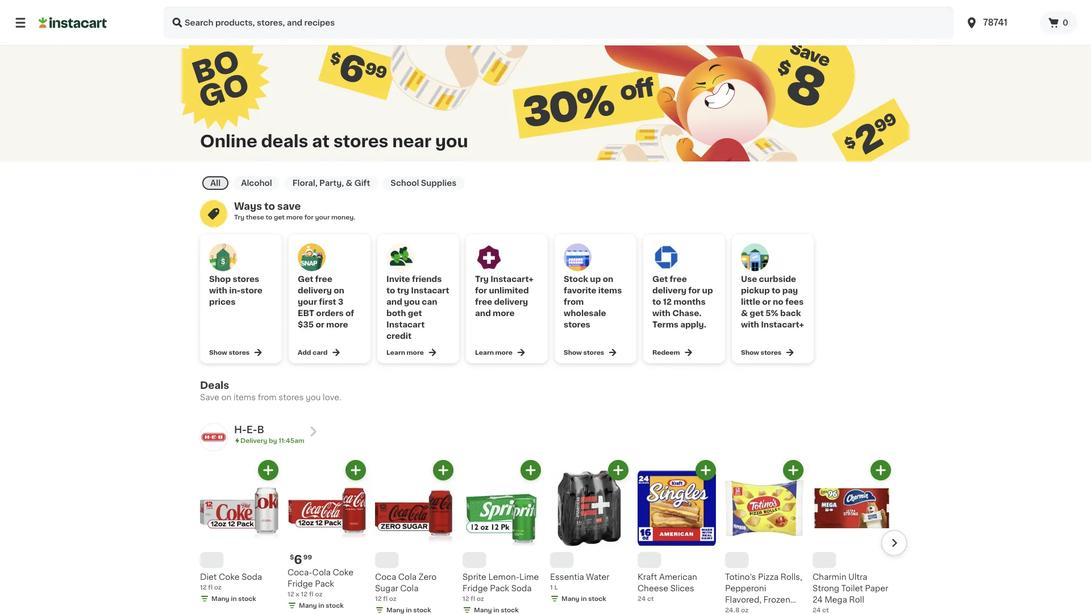 Task type: describe. For each thing, give the bounding box(es) containing it.
slices
[[671, 585, 695, 593]]

product group containing kraft american cheese slices
[[638, 460, 717, 603]]

apply.
[[681, 321, 707, 329]]

many for essentia
[[562, 596, 580, 602]]

floral, party, & gift link
[[285, 176, 378, 190]]

of
[[346, 309, 354, 317]]

ct inside kraft american cheese slices 24 ct
[[648, 596, 654, 602]]

fridge for coca-cola coke fridge pack
[[288, 580, 313, 588]]

add image for water
[[612, 463, 626, 477]]

curbside
[[760, 275, 797, 283]]

shop
[[209, 275, 231, 283]]

save
[[200, 394, 219, 402]]

pack for cola
[[315, 580, 334, 588]]

h-
[[234, 425, 247, 435]]

oz inside 'sprite lemon-lime fridge pack soda 12 fl oz'
[[477, 596, 484, 602]]

0 vertical spatial you
[[436, 133, 469, 149]]

savings education cards icon image
[[200, 200, 227, 227]]

invite friends to try instacart and you can both get instacart credit
[[387, 275, 450, 340]]

supplies
[[421, 179, 457, 187]]

in for diet
[[231, 596, 237, 602]]

1 vertical spatial instacart
[[387, 321, 425, 329]]

gift
[[355, 179, 370, 187]]

delivery for first
[[298, 287, 332, 295]]

fl inside diet coke soda 12 fl oz
[[208, 584, 213, 591]]

on for deals
[[222, 394, 232, 402]]

delivery
[[241, 438, 267, 444]]

american
[[660, 573, 698, 581]]

show stores for stock up on favorite items from wholesale stores
[[564, 349, 605, 356]]

zero
[[419, 573, 437, 581]]

show for shop stores with in-store prices
[[209, 349, 227, 356]]

unlimited
[[489, 287, 529, 295]]

fl inside the coca-cola coke fridge pack 12 x 12 fl oz
[[309, 591, 314, 597]]

kraft american cheese slices 24 ct
[[638, 573, 698, 602]]

these
[[246, 214, 264, 220]]

in for coca
[[406, 607, 412, 613]]

many in stock for diet
[[212, 596, 256, 602]]

no
[[773, 298, 784, 306]]

instacart+ inside the use curbside pickup to pay little or no fees & get 5% back with instacart+
[[762, 321, 805, 329]]

try inside ways to save try these to get more for your money.
[[234, 214, 245, 220]]

item carousel region
[[184, 460, 908, 614]]

and inside invite friends to try instacart and you can both get instacart credit
[[387, 298, 403, 306]]

use curbside pickup to pay little or no fees & get 5% back with instacart+
[[742, 275, 805, 329]]

get free delivery on your first 3 ebt orders of $35 or more
[[298, 275, 354, 329]]

charmin ultra strong toilet paper 24 mega roll 24 ct
[[813, 573, 889, 613]]

alcohol link
[[233, 176, 280, 190]]

cola for cola
[[399, 573, 417, 581]]

on inside get free delivery on your first 3 ebt orders of $35 or more
[[334, 287, 345, 295]]

show for stock up on favorite items from wholesale stores
[[564, 349, 582, 356]]

store
[[241, 287, 263, 295]]

show stores for shop stores with in-store prices
[[209, 349, 250, 356]]

rolls,
[[781, 573, 803, 581]]

h-e-b
[[234, 425, 265, 435]]

coca
[[375, 573, 397, 581]]

show for use curbside pickup to pay little or no fees & get 5% back with instacart+
[[742, 349, 760, 356]]

in for coca-
[[319, 603, 325, 609]]

learn for try instacart+ for unlimited free delivery and more
[[475, 349, 494, 356]]

pizza
[[759, 573, 779, 581]]

floral,
[[293, 179, 318, 187]]

favorite
[[564, 287, 597, 295]]

party,
[[320, 179, 344, 187]]

12 inside 'sprite lemon-lime fridge pack soda 12 fl oz'
[[463, 596, 470, 602]]

delivery inside try instacart+ for unlimited free delivery and more
[[494, 298, 529, 306]]

for inside get free delivery for up to 12 months with chase. terms apply.
[[689, 287, 701, 295]]

friends
[[412, 275, 442, 283]]

5%
[[766, 309, 779, 317]]

near
[[393, 133, 432, 149]]

show stores for use curbside pickup to pay little or no fees & get 5% back with instacart+
[[742, 349, 782, 356]]

oz inside coca cola zero sugar cola 12 fl oz
[[389, 596, 397, 602]]

delivery by 11:45am
[[241, 438, 305, 444]]

sprite
[[463, 573, 487, 581]]

l
[[555, 584, 559, 591]]

12 inside get free delivery for up to 12 months with chase. terms apply.
[[664, 298, 672, 306]]

essentia water 1 l
[[551, 573, 610, 591]]

ebt
[[298, 309, 315, 317]]

more down credit
[[407, 349, 424, 356]]

card
[[313, 349, 328, 356]]

from inside the deals save on items from stores you love.
[[258, 394, 277, 402]]

flavored,
[[726, 596, 762, 604]]

$ 6 99
[[290, 554, 312, 566]]

Search field
[[164, 7, 954, 39]]

stock for diet coke soda
[[238, 596, 256, 602]]

charmin
[[813, 573, 847, 581]]

get inside ways to save try these to get more for your money.
[[274, 214, 285, 220]]

3
[[338, 298, 344, 306]]

deals
[[200, 381, 229, 390]]

ways to save try these to get more for your money.
[[234, 202, 356, 220]]

online deals at stores near you
[[200, 133, 469, 149]]

coca cola zero sugar cola 12 fl oz
[[375, 573, 437, 602]]

many for coca
[[387, 607, 405, 613]]

& inside the use curbside pickup to pay little or no fees & get 5% back with instacart+
[[742, 309, 748, 317]]

online deals at stores near you main content
[[0, 0, 1092, 614]]

get for get free delivery on your first 3 ebt orders of $35 or more
[[298, 275, 314, 283]]

money.
[[332, 214, 356, 220]]

many in stock for coca-
[[299, 603, 344, 609]]

add image for coke
[[261, 463, 276, 477]]

ct inside charmin ultra strong toilet paper 24 mega roll 24 ct
[[823, 607, 830, 613]]

oz inside the coca-cola coke fridge pack 12 x 12 fl oz
[[315, 591, 323, 597]]

totino's pizza rolls, pepperoni flavored, frozen snacks
[[726, 573, 803, 614]]

try instacart+ for unlimited free delivery and more
[[475, 275, 534, 317]]

items inside the deals save on items from stores you love.
[[234, 394, 256, 402]]

save
[[277, 202, 301, 211]]

product group containing totino's pizza rolls, pepperoni flavored, frozen snacks
[[726, 460, 804, 614]]

oz inside diet coke soda 12 fl oz
[[214, 584, 222, 591]]

toilet
[[842, 585, 864, 593]]

more inside get free delivery on your first 3 ebt orders of $35 or more
[[327, 321, 348, 329]]

x
[[296, 591, 300, 597]]

in for sprite
[[494, 607, 500, 613]]

redeem
[[653, 349, 680, 356]]

can
[[422, 298, 438, 306]]

add image for lime
[[524, 463, 538, 477]]

many for diet
[[212, 596, 230, 602]]

floral, party, & gift
[[293, 179, 370, 187]]

product group containing sprite lemon-lime fridge pack soda
[[463, 460, 541, 614]]

78741 button
[[966, 7, 1034, 39]]

school supplies
[[391, 179, 457, 187]]

0 vertical spatial instacart
[[411, 287, 450, 295]]

1
[[551, 584, 553, 591]]

6
[[294, 554, 302, 566]]

oz down flavored,
[[742, 607, 749, 613]]

roll
[[850, 596, 865, 604]]

stores inside stock up on favorite items from wholesale stores
[[564, 321, 591, 329]]

get for get free delivery for up to 12 months with chase. terms apply.
[[653, 275, 668, 283]]

coke inside the coca-cola coke fridge pack 12 x 12 fl oz
[[333, 569, 354, 577]]

free inside try instacart+ for unlimited free delivery and more
[[475, 298, 493, 306]]

orders
[[316, 309, 344, 317]]

$35
[[298, 321, 314, 329]]

with inside shop stores with in-store prices
[[209, 287, 227, 295]]

add image for coke
[[349, 463, 363, 477]]

add card
[[298, 349, 328, 356]]

snacks
[[726, 607, 754, 614]]

stores inside shop stores with in-store prices
[[233, 275, 259, 283]]

stock for essentia water
[[589, 596, 607, 602]]

or inside get free delivery on your first 3 ebt orders of $35 or more
[[316, 321, 325, 329]]

in-
[[229, 287, 241, 295]]

stock for coca cola zero sugar cola
[[414, 607, 432, 613]]

deals
[[261, 133, 308, 149]]

terms
[[653, 321, 679, 329]]

pepperoni
[[726, 585, 767, 593]]

more inside try instacart+ for unlimited free delivery and more
[[493, 309, 515, 317]]

shop stores with in-store prices
[[209, 275, 263, 306]]

soda inside diet coke soda 12 fl oz
[[242, 573, 262, 581]]

get inside invite friends to try instacart and you can both get instacart credit
[[408, 309, 422, 317]]

78741 button
[[959, 7, 1041, 39]]

credit
[[387, 332, 412, 340]]

product group containing coca cola zero sugar cola
[[375, 460, 454, 614]]

h e b image
[[200, 424, 227, 451]]

to inside the use curbside pickup to pay little or no fees & get 5% back with instacart+
[[772, 287, 781, 295]]



Task type: locate. For each thing, give the bounding box(es) containing it.
6 product group from the left
[[638, 460, 717, 603]]

instacart logo image
[[39, 16, 107, 30]]

fridge inside 'sprite lemon-lime fridge pack soda 12 fl oz'
[[463, 585, 488, 593]]

with down shop
[[209, 287, 227, 295]]

delivery up "months"
[[653, 287, 687, 295]]

0 vertical spatial your
[[315, 214, 330, 220]]

fl inside 'sprite lemon-lime fridge pack soda 12 fl oz'
[[471, 596, 475, 602]]

many in stock down the coca-cola coke fridge pack 12 x 12 fl oz
[[299, 603, 344, 609]]

0 horizontal spatial and
[[387, 298, 403, 306]]

1 horizontal spatial instacart+
[[762, 321, 805, 329]]

coke inside diet coke soda 12 fl oz
[[219, 573, 240, 581]]

show down little
[[742, 349, 760, 356]]

product group containing essentia water
[[551, 460, 629, 603]]

for inside try instacart+ for unlimited free delivery and more
[[475, 287, 487, 295]]

add image for cola
[[437, 463, 451, 477]]

1 vertical spatial and
[[475, 309, 491, 317]]

on inside the deals save on items from stores you love.
[[222, 394, 232, 402]]

0 vertical spatial items
[[599, 287, 622, 295]]

paper
[[866, 585, 889, 593]]

0 vertical spatial up
[[591, 275, 601, 283]]

1 vertical spatial ct
[[823, 607, 830, 613]]

more down save
[[286, 214, 303, 220]]

3 show stores from the left
[[742, 349, 782, 356]]

12 down the "sprite"
[[463, 596, 470, 602]]

with up terms
[[653, 309, 671, 317]]

0 horizontal spatial ct
[[648, 596, 654, 602]]

2 get from the left
[[653, 275, 668, 283]]

0 horizontal spatial you
[[306, 394, 321, 402]]

fl
[[208, 584, 213, 591], [309, 591, 314, 597], [384, 596, 388, 602], [471, 596, 475, 602]]

on up 3
[[334, 287, 345, 295]]

instacart+ up unlimited at the top left of page
[[491, 275, 534, 283]]

strong
[[813, 585, 840, 593]]

soda down lime
[[512, 585, 532, 593]]

2 vertical spatial you
[[306, 394, 321, 402]]

78741
[[984, 18, 1008, 27]]

fridge for sprite lemon-lime fridge pack soda
[[463, 585, 488, 593]]

with down little
[[742, 321, 760, 329]]

12 inside diet coke soda 12 fl oz
[[200, 584, 207, 591]]

1 horizontal spatial free
[[475, 298, 493, 306]]

2 add image from the left
[[437, 463, 451, 477]]

0 horizontal spatial delivery
[[298, 287, 332, 295]]

up up favorite
[[591, 275, 601, 283]]

little
[[742, 298, 761, 306]]

pay
[[783, 287, 799, 295]]

with inside get free delivery for up to 12 months with chase. terms apply.
[[653, 309, 671, 317]]

try
[[397, 287, 409, 295]]

1 learn from the left
[[387, 349, 406, 356]]

get down little
[[750, 309, 764, 317]]

None search field
[[164, 7, 954, 39]]

1 horizontal spatial on
[[334, 287, 345, 295]]

instacart+ inside try instacart+ for unlimited free delivery and more
[[491, 275, 534, 283]]

your
[[315, 214, 330, 220], [298, 298, 317, 306]]

stock for sprite lemon-lime fridge pack soda
[[501, 607, 519, 613]]

1 horizontal spatial and
[[475, 309, 491, 317]]

1 horizontal spatial &
[[742, 309, 748, 317]]

in down coca cola zero sugar cola 12 fl oz
[[406, 607, 412, 613]]

3 product group from the left
[[375, 460, 454, 614]]

and inside try instacart+ for unlimited free delivery and more
[[475, 309, 491, 317]]

wholesale
[[564, 309, 607, 317]]

2 show stores from the left
[[564, 349, 605, 356]]

you down 'try'
[[404, 298, 420, 306]]

12 inside coca cola zero sugar cola 12 fl oz
[[375, 596, 382, 602]]

1 horizontal spatial or
[[763, 298, 772, 306]]

oz down the "sprite"
[[477, 596, 484, 602]]

you inside the deals save on items from stores you love.
[[306, 394, 321, 402]]

2 add image from the left
[[524, 463, 538, 477]]

show stores
[[209, 349, 250, 356], [564, 349, 605, 356], [742, 349, 782, 356]]

to up terms
[[653, 298, 662, 306]]

3 add image from the left
[[612, 463, 626, 477]]

1 vertical spatial items
[[234, 394, 256, 402]]

0 horizontal spatial show
[[209, 349, 227, 356]]

1 horizontal spatial you
[[404, 298, 420, 306]]

free down unlimited at the top left of page
[[475, 298, 493, 306]]

1 vertical spatial soda
[[512, 585, 532, 593]]

0 horizontal spatial learn
[[387, 349, 406, 356]]

pickup
[[742, 287, 770, 295]]

many down x
[[299, 603, 317, 609]]

&
[[346, 179, 353, 187], [742, 309, 748, 317]]

many in stock for coca
[[387, 607, 432, 613]]

up up "months"
[[703, 287, 714, 295]]

oz right x
[[315, 591, 323, 597]]

love.
[[323, 394, 342, 402]]

1 horizontal spatial for
[[475, 287, 487, 295]]

0 horizontal spatial free
[[315, 275, 333, 283]]

school supplies link
[[383, 176, 465, 190]]

many for sprite
[[474, 607, 492, 613]]

show
[[209, 349, 227, 356], [564, 349, 582, 356], [742, 349, 760, 356]]

many down sugar at the left bottom of page
[[387, 607, 405, 613]]

stores inside the deals save on items from stores you love.
[[279, 394, 304, 402]]

0 vertical spatial and
[[387, 298, 403, 306]]

2 vertical spatial with
[[742, 321, 760, 329]]

0 vertical spatial from
[[564, 298, 584, 306]]

learn more for try instacart+ for unlimited free delivery and more
[[475, 349, 513, 356]]

2 vertical spatial on
[[222, 394, 232, 402]]

1 horizontal spatial get
[[653, 275, 668, 283]]

show stores down wholesale
[[564, 349, 605, 356]]

delivery for to
[[653, 287, 687, 295]]

you for invite
[[404, 298, 420, 306]]

to inside invite friends to try instacart and you can both get instacart credit
[[387, 287, 396, 295]]

2 horizontal spatial show stores
[[742, 349, 782, 356]]

2 horizontal spatial for
[[689, 287, 701, 295]]

and
[[387, 298, 403, 306], [475, 309, 491, 317]]

pack for lemon-
[[490, 585, 510, 593]]

12 down diet
[[200, 584, 207, 591]]

and up both
[[387, 298, 403, 306]]

up inside get free delivery for up to 12 months with chase. terms apply.
[[703, 287, 714, 295]]

2 horizontal spatial free
[[670, 275, 687, 283]]

delivery inside get free delivery on your first 3 ebt orders of $35 or more
[[298, 287, 332, 295]]

to left 'try'
[[387, 287, 396, 295]]

many in stock down diet coke soda 12 fl oz
[[212, 596, 256, 602]]

from inside stock up on favorite items from wholesale stores
[[564, 298, 584, 306]]

learn more for invite friends to try instacart and you can both get instacart credit
[[387, 349, 424, 356]]

from
[[564, 298, 584, 306], [258, 394, 277, 402]]

many in stock down 'sprite lemon-lime fridge pack soda 12 fl oz'
[[474, 607, 519, 613]]

12 left x
[[288, 591, 294, 597]]

for inside ways to save try these to get more for your money.
[[305, 214, 314, 220]]

to right these
[[266, 214, 273, 220]]

at
[[312, 133, 330, 149]]

in down diet coke soda 12 fl oz
[[231, 596, 237, 602]]

you right the near on the top of page
[[436, 133, 469, 149]]

by
[[269, 438, 277, 444]]

delivery
[[298, 287, 332, 295], [653, 287, 687, 295], [494, 298, 529, 306]]

0
[[1064, 19, 1069, 27]]

in down the coca-cola coke fridge pack 12 x 12 fl oz
[[319, 603, 325, 609]]

free up first
[[315, 275, 333, 283]]

3 add image from the left
[[874, 463, 889, 477]]

show stores down the 5%
[[742, 349, 782, 356]]

pack inside the coca-cola coke fridge pack 12 x 12 fl oz
[[315, 580, 334, 588]]

1 vertical spatial from
[[258, 394, 277, 402]]

you for deals
[[306, 394, 321, 402]]

0 vertical spatial with
[[209, 287, 227, 295]]

get down can
[[408, 309, 422, 317]]

get free delivery for up to 12 months with chase. terms apply.
[[653, 275, 714, 329]]

stock down water
[[589, 596, 607, 602]]

0 horizontal spatial pack
[[315, 580, 334, 588]]

on right save
[[222, 394, 232, 402]]

product group
[[200, 460, 279, 603], [288, 460, 366, 610], [375, 460, 454, 614], [463, 460, 541, 614], [551, 460, 629, 603], [638, 460, 717, 603], [726, 460, 804, 614], [813, 460, 892, 614]]

1 horizontal spatial ct
[[823, 607, 830, 613]]

stock down the coca-cola coke fridge pack 12 x 12 fl oz
[[326, 603, 344, 609]]

delivery down unlimited at the top left of page
[[494, 298, 529, 306]]

1 horizontal spatial learn more
[[475, 349, 513, 356]]

0 horizontal spatial from
[[258, 394, 277, 402]]

to inside get free delivery for up to 12 months with chase. terms apply.
[[653, 298, 662, 306]]

2 learn more from the left
[[475, 349, 513, 356]]

1 horizontal spatial items
[[599, 287, 622, 295]]

try
[[234, 214, 245, 220], [475, 275, 489, 283]]

8 product group from the left
[[813, 460, 892, 614]]

many down 'sprite lemon-lime fridge pack soda 12 fl oz'
[[474, 607, 492, 613]]

7 product group from the left
[[726, 460, 804, 614]]

0 horizontal spatial up
[[591, 275, 601, 283]]

3 show from the left
[[742, 349, 760, 356]]

2 product group from the left
[[288, 460, 366, 610]]

0 horizontal spatial show stores
[[209, 349, 250, 356]]

try right friends at the top of the page
[[475, 275, 489, 283]]

free inside get free delivery on your first 3 ebt orders of $35 or more
[[315, 275, 333, 283]]

0 horizontal spatial for
[[305, 214, 314, 220]]

get inside get free delivery on your first 3 ebt orders of $35 or more
[[298, 275, 314, 283]]

with inside the use curbside pickup to pay little or no fees & get 5% back with instacart+
[[742, 321, 760, 329]]

many in stock for essentia
[[562, 596, 607, 602]]

from up b
[[258, 394, 277, 402]]

pack inside 'sprite lemon-lime fridge pack soda 12 fl oz'
[[490, 585, 510, 593]]

kraft
[[638, 573, 658, 581]]

oz down diet
[[214, 584, 222, 591]]

0 horizontal spatial on
[[222, 394, 232, 402]]

ct
[[648, 596, 654, 602], [823, 607, 830, 613]]

2 horizontal spatial delivery
[[653, 287, 687, 295]]

instacart+ down back
[[762, 321, 805, 329]]

0 horizontal spatial or
[[316, 321, 325, 329]]

2 horizontal spatial get
[[750, 309, 764, 317]]

coke
[[333, 569, 354, 577], [219, 573, 240, 581]]

1 horizontal spatial with
[[653, 309, 671, 317]]

24.8
[[726, 607, 740, 613]]

1 horizontal spatial add image
[[524, 463, 538, 477]]

0 horizontal spatial fridge
[[288, 580, 313, 588]]

1 vertical spatial your
[[298, 298, 317, 306]]

in for essentia
[[581, 596, 587, 602]]

soda right diet
[[242, 573, 262, 581]]

on for stock
[[603, 275, 614, 283]]

for up "months"
[[689, 287, 701, 295]]

free up "months"
[[670, 275, 687, 283]]

your left money.
[[315, 214, 330, 220]]

online
[[200, 133, 258, 149]]

12 down sugar at the left bottom of page
[[375, 596, 382, 602]]

totino's
[[726, 573, 757, 581]]

instacart up can
[[411, 287, 450, 295]]

up inside stock up on favorite items from wholesale stores
[[591, 275, 601, 283]]

0 vertical spatial soda
[[242, 573, 262, 581]]

fridge up x
[[288, 580, 313, 588]]

items inside stock up on favorite items from wholesale stores
[[599, 287, 622, 295]]

fridge down the "sprite"
[[463, 585, 488, 593]]

get down save
[[274, 214, 285, 220]]

0 horizontal spatial items
[[234, 394, 256, 402]]

0 vertical spatial try
[[234, 214, 245, 220]]

1 vertical spatial try
[[475, 275, 489, 283]]

& left gift
[[346, 179, 353, 187]]

0 vertical spatial on
[[603, 275, 614, 283]]

get
[[274, 214, 285, 220], [408, 309, 422, 317], [750, 309, 764, 317]]

free inside get free delivery for up to 12 months with chase. terms apply.
[[670, 275, 687, 283]]

b
[[257, 425, 265, 435]]

1 horizontal spatial delivery
[[494, 298, 529, 306]]

2 learn from the left
[[475, 349, 494, 356]]

2 horizontal spatial add image
[[874, 463, 889, 477]]

fridge inside the coca-cola coke fridge pack 12 x 12 fl oz
[[288, 580, 313, 588]]

more down try instacart+ for unlimited free delivery and more
[[496, 349, 513, 356]]

stock down coca cola zero sugar cola 12 fl oz
[[414, 607, 432, 613]]

0 button
[[1041, 11, 1078, 34]]

more
[[286, 214, 303, 220], [493, 309, 515, 317], [327, 321, 348, 329], [407, 349, 424, 356], [496, 349, 513, 356]]

1 vertical spatial with
[[653, 309, 671, 317]]

up
[[591, 275, 601, 283], [703, 287, 714, 295]]

show down wholesale
[[564, 349, 582, 356]]

add image
[[261, 463, 276, 477], [437, 463, 451, 477], [612, 463, 626, 477], [699, 463, 713, 477], [787, 463, 801, 477]]

product group containing charmin ultra strong toilet paper 24 mega roll
[[813, 460, 892, 614]]

delivery up first
[[298, 287, 332, 295]]

2 show from the left
[[564, 349, 582, 356]]

many
[[212, 596, 230, 602], [562, 596, 580, 602], [299, 603, 317, 609], [387, 607, 405, 613], [474, 607, 492, 613]]

5 add image from the left
[[787, 463, 801, 477]]

in down 'sprite lemon-lime fridge pack soda 12 fl oz'
[[494, 607, 500, 613]]

1 horizontal spatial pack
[[490, 585, 510, 593]]

0 horizontal spatial &
[[346, 179, 353, 187]]

product group containing diet coke soda
[[200, 460, 279, 603]]

lime
[[520, 573, 539, 581]]

for left unlimited at the top left of page
[[475, 287, 487, 295]]

in
[[231, 596, 237, 602], [581, 596, 587, 602], [319, 603, 325, 609], [406, 607, 412, 613], [494, 607, 500, 613]]

2 horizontal spatial show
[[742, 349, 760, 356]]

and down unlimited at the top left of page
[[475, 309, 491, 317]]

product group containing 6
[[288, 460, 366, 610]]

both
[[387, 309, 406, 317]]

1 vertical spatial up
[[703, 287, 714, 295]]

stores
[[334, 133, 389, 149], [233, 275, 259, 283], [564, 321, 591, 329], [229, 349, 250, 356], [584, 349, 605, 356], [761, 349, 782, 356], [279, 394, 304, 402]]

fl down diet
[[208, 584, 213, 591]]

many in stock for sprite
[[474, 607, 519, 613]]

fl right x
[[309, 591, 314, 597]]

1 vertical spatial &
[[742, 309, 748, 317]]

pack
[[315, 580, 334, 588], [490, 585, 510, 593]]

1 learn more from the left
[[387, 349, 424, 356]]

alcohol
[[241, 179, 272, 187]]

ct down cheese
[[648, 596, 654, 602]]

try down ways
[[234, 214, 245, 220]]

0 horizontal spatial try
[[234, 214, 245, 220]]

12 right x
[[301, 591, 308, 597]]

stock for coca-cola coke fridge pack
[[326, 603, 344, 609]]

e-
[[247, 425, 257, 435]]

add image
[[349, 463, 363, 477], [524, 463, 538, 477], [874, 463, 889, 477]]

0 horizontal spatial get
[[298, 275, 314, 283]]

free for for
[[670, 275, 687, 283]]

0 horizontal spatial with
[[209, 287, 227, 295]]

diet
[[200, 573, 217, 581]]

months
[[674, 298, 706, 306]]

4 product group from the left
[[463, 460, 541, 614]]

many down essentia water 1 l
[[562, 596, 580, 602]]

for
[[305, 214, 314, 220], [475, 287, 487, 295], [689, 287, 701, 295]]

cola
[[313, 569, 331, 577], [399, 573, 417, 581], [401, 585, 419, 593]]

fl down the "sprite"
[[471, 596, 475, 602]]

try inside try instacart+ for unlimited free delivery and more
[[475, 275, 489, 283]]

items up h-
[[234, 394, 256, 402]]

1 vertical spatial instacart+
[[762, 321, 805, 329]]

0 horizontal spatial learn more
[[387, 349, 424, 356]]

items right favorite
[[599, 287, 622, 295]]

2 horizontal spatial with
[[742, 321, 760, 329]]

coca-
[[288, 569, 313, 577]]

to down curbside
[[772, 287, 781, 295]]

for down floral,
[[305, 214, 314, 220]]

soda
[[242, 573, 262, 581], [512, 585, 532, 593]]

your inside get free delivery on your first 3 ebt orders of $35 or more
[[298, 298, 317, 306]]

2 horizontal spatial you
[[436, 133, 469, 149]]

1 horizontal spatial show
[[564, 349, 582, 356]]

$
[[290, 554, 294, 560]]

get up terms
[[653, 275, 668, 283]]

all link
[[202, 176, 229, 190]]

0 horizontal spatial soda
[[242, 573, 262, 581]]

to left save
[[265, 202, 275, 211]]

0 vertical spatial ct
[[648, 596, 654, 602]]

mega
[[825, 596, 848, 604]]

1 horizontal spatial soda
[[512, 585, 532, 593]]

stock down diet coke soda 12 fl oz
[[238, 596, 256, 602]]

your up ebt
[[298, 298, 317, 306]]

show up deals
[[209, 349, 227, 356]]

0 vertical spatial &
[[346, 179, 353, 187]]

1 show from the left
[[209, 349, 227, 356]]

instacart up credit
[[387, 321, 425, 329]]

ct down mega
[[823, 607, 830, 613]]

show stores up deals
[[209, 349, 250, 356]]

chase.
[[673, 309, 702, 317]]

many for coca-
[[299, 603, 317, 609]]

learn
[[387, 349, 406, 356], [475, 349, 494, 356]]

1 horizontal spatial from
[[564, 298, 584, 306]]

lemon-
[[489, 573, 520, 581]]

get inside get free delivery for up to 12 months with chase. terms apply.
[[653, 275, 668, 283]]

1 horizontal spatial try
[[475, 275, 489, 283]]

2 horizontal spatial on
[[603, 275, 614, 283]]

24 inside kraft american cheese slices 24 ct
[[638, 596, 646, 602]]

1 vertical spatial you
[[404, 298, 420, 306]]

0 horizontal spatial add image
[[349, 463, 363, 477]]

12 left "months"
[[664, 298, 672, 306]]

oz down sugar at the left bottom of page
[[389, 596, 397, 602]]

24
[[638, 596, 646, 602], [813, 596, 823, 604], [813, 607, 821, 613]]

0 horizontal spatial get
[[274, 214, 285, 220]]

1 get from the left
[[298, 275, 314, 283]]

coke right diet
[[219, 573, 240, 581]]

fl down sugar at the left bottom of page
[[384, 596, 388, 602]]

1 product group from the left
[[200, 460, 279, 603]]

free
[[315, 275, 333, 283], [670, 275, 687, 283], [475, 298, 493, 306]]

1 add image from the left
[[349, 463, 363, 477]]

1 horizontal spatial get
[[408, 309, 422, 317]]

or inside the use curbside pickup to pay little or no fees & get 5% back with instacart+
[[763, 298, 772, 306]]

in down essentia water 1 l
[[581, 596, 587, 602]]

0 vertical spatial or
[[763, 298, 772, 306]]

1 horizontal spatial up
[[703, 287, 714, 295]]

or right $35
[[316, 321, 325, 329]]

learn for invite friends to try instacart and you can both get instacart credit
[[387, 349, 406, 356]]

on inside stock up on favorite items from wholesale stores
[[603, 275, 614, 283]]

cola for pack
[[313, 569, 331, 577]]

delivery inside get free delivery for up to 12 months with chase. terms apply.
[[653, 287, 687, 295]]

more inside ways to save try these to get more for your money.
[[286, 214, 303, 220]]

many down diet coke soda 12 fl oz
[[212, 596, 230, 602]]

11:45am
[[279, 438, 305, 444]]

99
[[304, 554, 312, 560]]

free for on
[[315, 275, 333, 283]]

1 horizontal spatial show stores
[[564, 349, 605, 356]]

get inside the use curbside pickup to pay little or no fees & get 5% back with instacart+
[[750, 309, 764, 317]]

stock down 'sprite lemon-lime fridge pack soda 12 fl oz'
[[501, 607, 519, 613]]

1 horizontal spatial fridge
[[463, 585, 488, 593]]

many in stock down essentia water 1 l
[[562, 596, 607, 602]]

24.8 oz
[[726, 607, 749, 613]]

invite
[[387, 275, 410, 283]]

1 vertical spatial or
[[316, 321, 325, 329]]

1 add image from the left
[[261, 463, 276, 477]]

from down favorite
[[564, 298, 584, 306]]

more down orders
[[327, 321, 348, 329]]

many in stock down coca cola zero sugar cola 12 fl oz
[[387, 607, 432, 613]]

0 horizontal spatial instacart+
[[491, 275, 534, 283]]

sugar
[[375, 585, 399, 593]]

get up ebt
[[298, 275, 314, 283]]

sprite lemon-lime fridge pack soda 12 fl oz
[[463, 573, 539, 602]]

fl inside coca cola zero sugar cola 12 fl oz
[[384, 596, 388, 602]]

water
[[587, 573, 610, 581]]

1 vertical spatial on
[[334, 287, 345, 295]]

all
[[210, 179, 221, 187]]

4 add image from the left
[[699, 463, 713, 477]]

soda inside 'sprite lemon-lime fridge pack soda 12 fl oz'
[[512, 585, 532, 593]]

ultra
[[849, 573, 868, 581]]

0 horizontal spatial coke
[[219, 573, 240, 581]]

or left no
[[763, 298, 772, 306]]

fees
[[786, 298, 804, 306]]

5 product group from the left
[[551, 460, 629, 603]]

1 horizontal spatial learn
[[475, 349, 494, 356]]

you left love.
[[306, 394, 321, 402]]

add
[[298, 349, 311, 356]]

1 show stores from the left
[[209, 349, 250, 356]]

cola inside the coca-cola coke fridge pack 12 x 12 fl oz
[[313, 569, 331, 577]]

more down unlimited at the top left of page
[[493, 309, 515, 317]]

you inside invite friends to try instacart and you can both get instacart credit
[[404, 298, 420, 306]]

on right stock
[[603, 275, 614, 283]]

your inside ways to save try these to get more for your money.
[[315, 214, 330, 220]]

1 horizontal spatial coke
[[333, 569, 354, 577]]

0 vertical spatial instacart+
[[491, 275, 534, 283]]



Task type: vqa. For each thing, say whether or not it's contained in the screenshot.
'OFF' inside Lowe's $10 off Cleaning Supplies
no



